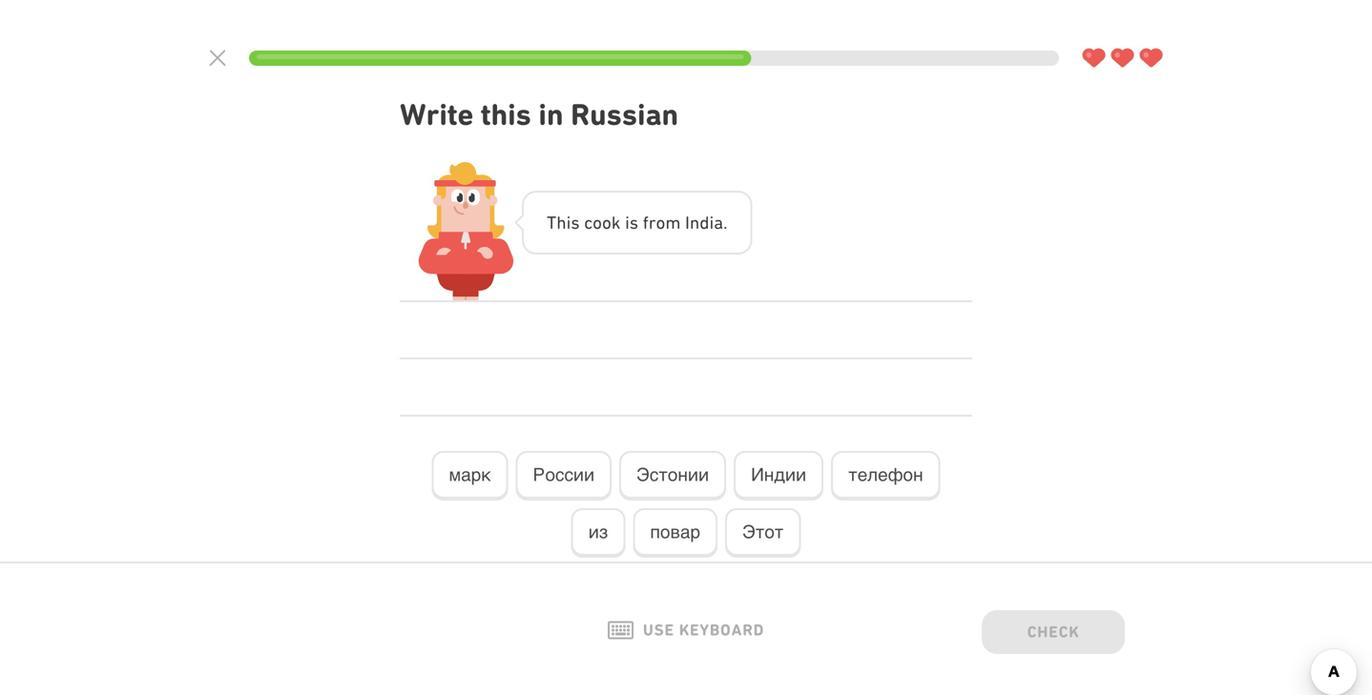 Task type: describe. For each thing, give the bounding box(es) containing it.
марк
[[449, 465, 491, 485]]

in
[[539, 97, 564, 132]]

россии
[[533, 465, 595, 485]]

keyboard
[[679, 622, 765, 640]]

russian
[[571, 97, 679, 132]]

телефон button
[[831, 452, 941, 501]]

use keyboard button
[[608, 622, 765, 640]]

r
[[649, 212, 656, 233]]

эстонии button
[[620, 452, 727, 501]]

i n d i a .
[[685, 212, 728, 233]]

i
[[685, 212, 690, 233]]

t h i s c o o k i s
[[547, 212, 639, 233]]

повар button
[[633, 509, 718, 558]]

n
[[690, 212, 700, 233]]

write this in russian
[[400, 97, 679, 132]]

.
[[724, 212, 728, 233]]

f r o m
[[643, 212, 681, 233]]

россии button
[[516, 452, 612, 501]]

повар
[[650, 522, 701, 543]]

индии button
[[734, 452, 824, 501]]

2 o from the left
[[602, 212, 612, 233]]

a
[[714, 212, 724, 233]]

d
[[700, 212, 710, 233]]



Task type: locate. For each thing, give the bounding box(es) containing it.
o left k
[[593, 212, 602, 233]]

1 o from the left
[[593, 212, 602, 233]]

o
[[593, 212, 602, 233], [602, 212, 612, 233], [656, 212, 666, 233]]

2 s from the left
[[630, 212, 639, 233]]

этот button
[[725, 509, 801, 558]]

this
[[481, 97, 532, 132]]

h
[[557, 212, 567, 233]]

c
[[584, 212, 593, 233]]

k
[[612, 212, 621, 233]]

1 horizontal spatial i
[[625, 212, 630, 233]]

3 o from the left
[[656, 212, 666, 233]]

3 i from the left
[[710, 212, 714, 233]]

write
[[400, 97, 474, 132]]

марк button
[[432, 452, 508, 501]]

телефон
[[849, 465, 924, 485]]

i right k
[[625, 212, 630, 233]]

use
[[643, 622, 675, 640]]

эстонии
[[637, 465, 709, 485]]

check button
[[982, 611, 1125, 659]]

s
[[571, 212, 580, 233], [630, 212, 639, 233]]

1 horizontal spatial s
[[630, 212, 639, 233]]

1 s from the left
[[571, 212, 580, 233]]

из
[[589, 522, 608, 543]]

s left f
[[630, 212, 639, 233]]

0 horizontal spatial i
[[567, 212, 571, 233]]

0 horizontal spatial s
[[571, 212, 580, 233]]

1 i from the left
[[567, 212, 571, 233]]

o right c
[[602, 212, 612, 233]]

m
[[666, 212, 681, 233]]

этот
[[743, 522, 784, 543]]

o right f
[[656, 212, 666, 233]]

i left .
[[710, 212, 714, 233]]

из button
[[572, 509, 626, 558]]

s left c
[[571, 212, 580, 233]]

i
[[567, 212, 571, 233], [625, 212, 630, 233], [710, 212, 714, 233]]

индии
[[751, 465, 807, 485]]

t
[[547, 212, 557, 233]]

f
[[643, 212, 649, 233]]

progress bar
[[249, 51, 1060, 66]]

check
[[1028, 623, 1080, 642]]

2 i from the left
[[625, 212, 630, 233]]

use keyboard
[[643, 622, 765, 640]]

2 horizontal spatial i
[[710, 212, 714, 233]]

i right "t"
[[567, 212, 571, 233]]



Task type: vqa. For each thing, say whether or not it's contained in the screenshot.
Этот
yes



